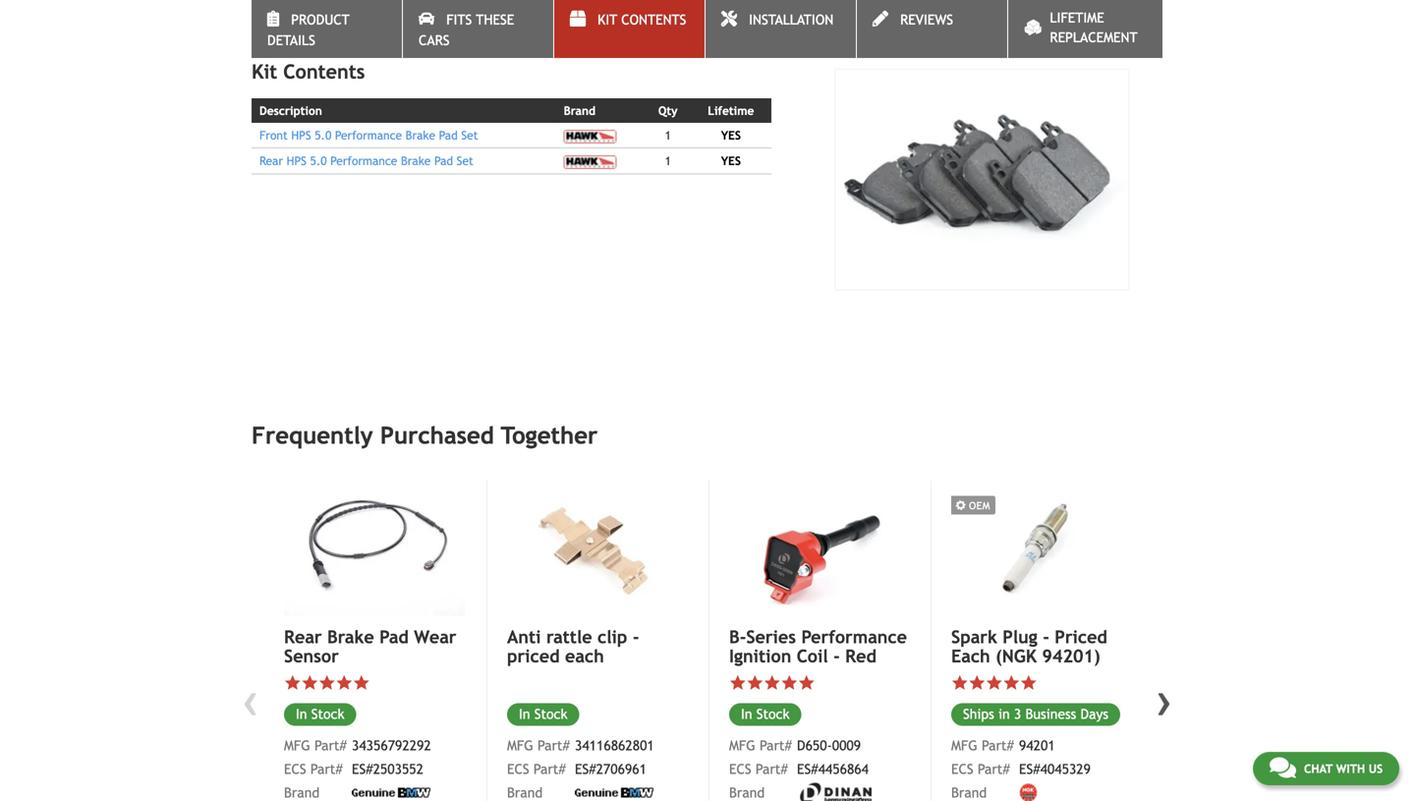Task type: vqa. For each thing, say whether or not it's contained in the screenshot.
the MFG Part# D650-0009 ECS Part# ES#4456864 Brand
yes



Task type: locate. For each thing, give the bounding box(es) containing it.
ngk image
[[1020, 783, 1038, 801]]

- right clip
[[633, 627, 640, 647]]

stock down sensor
[[311, 706, 345, 722]]

rear hps 5.0 performance brake pad set
[[260, 154, 474, 168]]

1 horizontal spatial kit contents
[[598, 12, 687, 28]]

brand inside mfg part# 34356792292 ecs part# es#2503552 brand
[[284, 785, 320, 801]]

1 horizontal spatial in stock
[[519, 706, 568, 722]]

pad down front hps 5.0 performance brake pad set link
[[435, 154, 453, 168]]

0 horizontal spatial kit
[[252, 60, 277, 83]]

front
[[260, 128, 288, 142]]

rear brake pad wear sensor
[[284, 627, 457, 667]]

1 vertical spatial pad
[[435, 154, 453, 168]]

es#4045329
[[1020, 761, 1091, 777]]

94201)
[[1043, 646, 1101, 667]]

replacement
[[1050, 29, 1138, 45]]

1 vertical spatial lifetime
[[708, 104, 755, 117]]

rear
[[260, 154, 283, 168], [284, 627, 322, 647]]

red
[[846, 646, 877, 667]]

2 vertical spatial performance
[[802, 627, 907, 647]]

ecs inside mfg part# d650-0009 ecs part# es#4456864 brand
[[730, 761, 752, 777]]

spark plug - priced each (ngk 94201) link
[[952, 627, 1132, 667]]

2 horizontal spatial -
[[1043, 627, 1050, 647]]

stock down ignition
[[757, 706, 790, 722]]

lifetime inside 'lifetime replacement'
[[1050, 10, 1105, 26]]

3
[[1015, 706, 1022, 722]]

b-series performance ignition coil - red image
[[730, 480, 909, 615]]

- left red
[[834, 646, 840, 667]]

priced
[[507, 646, 560, 667]]

in stock
[[296, 706, 345, 722], [519, 706, 568, 722], [741, 706, 790, 722]]

2 star image from the left
[[747, 674, 764, 692]]

yes
[[721, 128, 741, 142], [721, 154, 741, 168]]

yes for rear hps 5.0 performance brake pad set
[[721, 154, 741, 168]]

1 hawk - corporate logo image from the top
[[564, 130, 617, 143]]

us
[[1369, 762, 1383, 776]]

brake left wear
[[327, 627, 374, 647]]

0 vertical spatial hps
[[291, 128, 311, 142]]

2 hawk - corporate logo image from the top
[[564, 155, 617, 169]]

- inside anti rattle clip - priced each
[[633, 627, 640, 647]]

ships
[[964, 706, 995, 722]]

performance right the series
[[802, 627, 907, 647]]

brake for rear hps 5.0 performance brake pad set
[[401, 154, 431, 168]]

qty
[[659, 104, 678, 117]]

hps down front
[[287, 154, 307, 168]]

4 ecs from the left
[[952, 761, 974, 777]]

1 vertical spatial rear
[[284, 627, 322, 647]]

brand for mfg part# 94201 ecs part# es#4045329 brand
[[952, 785, 987, 801]]

0 vertical spatial performance
[[335, 128, 402, 142]]

1 in from the left
[[296, 706, 307, 722]]

star image
[[353, 674, 370, 692], [747, 674, 764, 692], [764, 674, 781, 692], [781, 674, 798, 692], [952, 674, 969, 692], [1003, 674, 1021, 692]]

ecs inside mfg part# 94201 ecs part# es#4045329 brand
[[952, 761, 974, 777]]

0 vertical spatial rear
[[260, 154, 283, 168]]

comments image
[[1270, 756, 1297, 780]]

5 star image from the left
[[952, 674, 969, 692]]

in stock down ignition
[[741, 706, 790, 722]]

›
[[1157, 674, 1173, 726]]

b-
[[730, 627, 747, 647]]

spark plug - priced each (ngk 94201) image
[[952, 480, 1132, 615]]

product
[[291, 12, 350, 28]]

brand
[[564, 104, 596, 117], [284, 785, 320, 801], [507, 785, 543, 801], [730, 785, 765, 801], [952, 785, 987, 801]]

d650-
[[797, 738, 833, 753]]

1 vertical spatial set
[[457, 154, 474, 168]]

0 horizontal spatial in stock
[[296, 706, 345, 722]]

4 mfg from the left
[[952, 738, 978, 753]]

mfg part# d650-0009 ecs part# es#4456864 brand
[[730, 738, 869, 801]]

5.0 down front hps 5.0 performance brake pad set link
[[310, 154, 327, 168]]

cars
[[419, 32, 450, 48]]

hps
[[291, 128, 311, 142], [287, 154, 307, 168]]

1 for rear hps 5.0 performance brake pad set
[[665, 154, 671, 168]]

mfg inside mfg part# 34356792292 ecs part# es#2503552 brand
[[284, 738, 310, 753]]

2 horizontal spatial in stock
[[741, 706, 790, 722]]

performance
[[335, 128, 402, 142], [331, 154, 398, 168], [802, 627, 907, 647]]

0 vertical spatial set
[[461, 128, 478, 142]]

mfg for spark plug - priced each (ngk 94201)
[[952, 738, 978, 753]]

2 in stock from the left
[[519, 706, 568, 722]]

0 horizontal spatial in
[[296, 706, 307, 722]]

in stock down priced
[[519, 706, 568, 722]]

1 vertical spatial kit contents
[[252, 60, 365, 83]]

part#
[[315, 738, 347, 753], [538, 738, 570, 753], [760, 738, 792, 753], [982, 738, 1014, 753], [311, 761, 343, 777], [534, 761, 566, 777], [756, 761, 788, 777], [978, 761, 1010, 777]]

ecs inside mfg part# 34116862801 ecs part# es#2706961 brand
[[507, 761, 530, 777]]

1 1 from the top
[[665, 128, 671, 142]]

2 star image from the left
[[301, 674, 319, 692]]

lifetime right qty
[[708, 104, 755, 117]]

installation
[[749, 12, 834, 28]]

dinan image
[[797, 783, 876, 801]]

wear
[[414, 627, 457, 647]]

1 star image from the left
[[284, 674, 301, 692]]

each
[[565, 646, 604, 667]]

product details
[[267, 12, 350, 48]]

0 horizontal spatial lifetime
[[708, 104, 755, 117]]

genuine bmw image down es#2503552
[[352, 788, 431, 798]]

ships in 3 business days
[[964, 706, 1109, 722]]

sensor
[[284, 646, 339, 667]]

kit contents down details
[[252, 60, 365, 83]]

brake
[[406, 128, 436, 142], [401, 154, 431, 168], [327, 627, 374, 647]]

fits these cars
[[419, 12, 514, 48]]

ignition
[[730, 646, 792, 667]]

3 star image from the left
[[319, 674, 336, 692]]

2 stock from the left
[[535, 706, 568, 722]]

5.0 for rear
[[310, 154, 327, 168]]

0 horizontal spatial kit contents
[[252, 60, 365, 83]]

9 star image from the left
[[1021, 674, 1038, 692]]

1 vertical spatial 1
[[665, 154, 671, 168]]

contents down the product details link
[[283, 60, 365, 83]]

hps down description
[[291, 128, 311, 142]]

-
[[633, 627, 640, 647], [1043, 627, 1050, 647], [834, 646, 840, 667]]

lifetime
[[1050, 10, 1105, 26], [708, 104, 755, 117]]

pad
[[439, 128, 458, 142], [435, 154, 453, 168], [380, 627, 409, 647]]

1 mfg from the left
[[284, 738, 310, 753]]

1 vertical spatial performance
[[331, 154, 398, 168]]

5.0 for front
[[315, 128, 332, 142]]

plug
[[1003, 627, 1038, 647]]

purchased
[[380, 422, 494, 449]]

each
[[952, 646, 991, 667]]

1 horizontal spatial contents
[[622, 12, 687, 28]]

rattle
[[547, 627, 592, 647]]

ecs
[[284, 761, 306, 777], [507, 761, 530, 777], [730, 761, 752, 777], [952, 761, 974, 777]]

5.0 down description
[[315, 128, 332, 142]]

rear hps 5.0 performance brake pad set link
[[260, 154, 474, 168]]

ecs for mfg part# 34116862801 ecs part# es#2706961 brand
[[507, 761, 530, 777]]

in down ignition
[[741, 706, 753, 722]]

in down sensor
[[296, 706, 307, 722]]

1 vertical spatial 5.0
[[310, 154, 327, 168]]

1
[[665, 128, 671, 142], [665, 154, 671, 168]]

2 1 from the top
[[665, 154, 671, 168]]

mfg inside mfg part# 34116862801 ecs part# es#2706961 brand
[[507, 738, 534, 753]]

brake down front hps 5.0 performance brake pad set link
[[401, 154, 431, 168]]

2 horizontal spatial stock
[[757, 706, 790, 722]]

1 horizontal spatial genuine bmw image
[[575, 788, 654, 798]]

reviews link
[[857, 0, 1008, 58]]

ecs left es#2706961 on the left bottom
[[507, 761, 530, 777]]

pad for front hps 5.0 performance brake pad set
[[439, 128, 458, 142]]

contents
[[622, 12, 687, 28], [283, 60, 365, 83]]

ecs inside mfg part# 34356792292 ecs part# es#2503552 brand
[[284, 761, 306, 777]]

2 horizontal spatial in
[[741, 706, 753, 722]]

mfg inside mfg part# d650-0009 ecs part# es#4456864 brand
[[730, 738, 756, 753]]

mfg down ships
[[952, 738, 978, 753]]

1 horizontal spatial in
[[519, 706, 530, 722]]

lifetime for lifetime replacement
[[1050, 10, 1105, 26]]

lifetime up replacement
[[1050, 10, 1105, 26]]

contents up qty
[[622, 12, 687, 28]]

2 vertical spatial pad
[[380, 627, 409, 647]]

product details link
[[252, 0, 402, 58]]

- right plug
[[1043, 627, 1050, 647]]

1 stock from the left
[[311, 706, 345, 722]]

3 in from the left
[[741, 706, 753, 722]]

fits these cars link
[[403, 0, 553, 58]]

together
[[501, 422, 598, 449]]

mfg left the d650-
[[730, 738, 756, 753]]

in
[[296, 706, 307, 722], [519, 706, 530, 722], [741, 706, 753, 722]]

kit
[[598, 12, 618, 28], [252, 60, 277, 83]]

0 horizontal spatial -
[[633, 627, 640, 647]]

6 star image from the left
[[1003, 674, 1021, 692]]

1 genuine bmw image from the left
[[352, 788, 431, 798]]

stock down priced
[[535, 706, 568, 722]]

star image
[[284, 674, 301, 692], [301, 674, 319, 692], [319, 674, 336, 692], [336, 674, 353, 692], [730, 674, 747, 692], [798, 674, 816, 692], [969, 674, 986, 692], [986, 674, 1003, 692], [1021, 674, 1038, 692]]

in down priced
[[519, 706, 530, 722]]

0 vertical spatial kit
[[598, 12, 618, 28]]

1 horizontal spatial lifetime
[[1050, 10, 1105, 26]]

rear inside rear brake pad wear sensor
[[284, 627, 322, 647]]

2 ecs from the left
[[507, 761, 530, 777]]

kit contents link
[[554, 0, 705, 58]]

1 horizontal spatial rear
[[284, 627, 322, 647]]

performance up rear hps 5.0 performance brake pad set
[[335, 128, 402, 142]]

0 horizontal spatial genuine bmw image
[[352, 788, 431, 798]]

4 star image from the left
[[336, 674, 353, 692]]

2 mfg from the left
[[507, 738, 534, 753]]

3 star image from the left
[[764, 674, 781, 692]]

0 vertical spatial yes
[[721, 128, 741, 142]]

ecs left es#2503552
[[284, 761, 306, 777]]

brand inside mfg part# d650-0009 ecs part# es#4456864 brand
[[730, 785, 765, 801]]

chat with us
[[1305, 762, 1383, 776]]

set
[[461, 128, 478, 142], [457, 154, 474, 168]]

2 yes from the top
[[721, 154, 741, 168]]

yes for front hps 5.0 performance brake pad set
[[721, 128, 741, 142]]

34356792292
[[352, 738, 431, 753]]

fits
[[447, 12, 472, 28]]

1 vertical spatial hawk - corporate logo image
[[564, 155, 617, 169]]

2 in from the left
[[519, 706, 530, 722]]

lifetime for lifetime
[[708, 104, 755, 117]]

3 in stock from the left
[[741, 706, 790, 722]]

priced
[[1055, 627, 1108, 647]]

1 in stock from the left
[[296, 706, 345, 722]]

hps for front
[[291, 128, 311, 142]]

1 ecs from the left
[[284, 761, 306, 777]]

1 yes from the top
[[721, 128, 741, 142]]

lifetime replacement
[[1050, 10, 1138, 45]]

mfg down sensor
[[284, 738, 310, 753]]

0 vertical spatial 1
[[665, 128, 671, 142]]

brand for mfg part# 34356792292 ecs part# es#2503552 brand
[[284, 785, 320, 801]]

pad up rear hps 5.0 performance brake pad set link
[[439, 128, 458, 142]]

0 vertical spatial hawk - corporate logo image
[[564, 130, 617, 143]]

rear brake pad wear sensor image
[[284, 480, 465, 616]]

3 stock from the left
[[757, 706, 790, 722]]

mfg part# 34116862801 ecs part# es#2706961 brand
[[507, 738, 655, 801]]

1 horizontal spatial stock
[[535, 706, 568, 722]]

pad left wear
[[380, 627, 409, 647]]

5.0
[[315, 128, 332, 142], [310, 154, 327, 168]]

1 vertical spatial contents
[[283, 60, 365, 83]]

hawk - corporate logo image
[[564, 130, 617, 143], [564, 155, 617, 169]]

0 vertical spatial pad
[[439, 128, 458, 142]]

1 for front hps 5.0 performance brake pad set
[[665, 128, 671, 142]]

brand inside mfg part# 94201 ecs part# es#4045329 brand
[[952, 785, 987, 801]]

mfg inside mfg part# 94201 ecs part# es#4045329 brand
[[952, 738, 978, 753]]

rear for rear brake pad wear sensor
[[284, 627, 322, 647]]

stock
[[311, 706, 345, 722], [535, 706, 568, 722], [757, 706, 790, 722]]

kit contents
[[598, 12, 687, 28], [252, 60, 365, 83]]

b-series performance ignition coil - red
[[730, 627, 907, 667]]

frequently purchased together
[[252, 422, 598, 449]]

hawk - corporate logo image for rear hps 5.0 performance brake pad set
[[564, 155, 617, 169]]

lifetime replacement link
[[1009, 0, 1163, 58]]

0 vertical spatial lifetime
[[1050, 10, 1105, 26]]

2 genuine bmw image from the left
[[575, 788, 654, 798]]

in stock for b-series performance ignition coil - red
[[741, 706, 790, 722]]

0 horizontal spatial stock
[[311, 706, 345, 722]]

mfg
[[284, 738, 310, 753], [507, 738, 534, 753], [730, 738, 756, 753], [952, 738, 978, 753]]

kit contents up qty
[[598, 12, 687, 28]]

brake up rear hps 5.0 performance brake pad set
[[406, 128, 436, 142]]

ecs down ships
[[952, 761, 974, 777]]

3 mfg from the left
[[730, 738, 756, 753]]

details
[[267, 32, 315, 48]]

genuine bmw image
[[352, 788, 431, 798], [575, 788, 654, 798]]

ecs left "es#4456864"
[[730, 761, 752, 777]]

0 horizontal spatial rear
[[260, 154, 283, 168]]

7 star image from the left
[[969, 674, 986, 692]]

1 vertical spatial kit
[[252, 60, 277, 83]]

mfg part# 94201 ecs part# es#4045329 brand
[[952, 738, 1091, 801]]

0 vertical spatial brake
[[406, 128, 436, 142]]

1 vertical spatial brake
[[401, 154, 431, 168]]

brand inside mfg part# 34116862801 ecs part# es#2706961 brand
[[507, 785, 543, 801]]

genuine bmw image down es#2706961 on the left bottom
[[575, 788, 654, 798]]

ecs for mfg part# 34356792292 ecs part# es#2503552 brand
[[284, 761, 306, 777]]

mfg for rear brake pad wear sensor
[[284, 738, 310, 753]]

1 horizontal spatial -
[[834, 646, 840, 667]]

description
[[260, 104, 322, 117]]

in stock down sensor
[[296, 706, 345, 722]]

spark plug - priced each (ngk 94201)
[[952, 627, 1108, 667]]

anti
[[507, 627, 541, 647]]

- inside the spark plug - priced each (ngk 94201)
[[1043, 627, 1050, 647]]

hps for rear
[[287, 154, 307, 168]]

performance down front hps 5.0 performance brake pad set link
[[331, 154, 398, 168]]

1 vertical spatial yes
[[721, 154, 741, 168]]

3 ecs from the left
[[730, 761, 752, 777]]

1 vertical spatial hps
[[287, 154, 307, 168]]

mfg down priced
[[507, 738, 534, 753]]

0 vertical spatial 5.0
[[315, 128, 332, 142]]

2 vertical spatial brake
[[327, 627, 374, 647]]



Task type: describe. For each thing, give the bounding box(es) containing it.
brand for mfg part# 34116862801 ecs part# es#2706961 brand
[[507, 785, 543, 801]]

in stock for rear brake pad wear sensor
[[296, 706, 345, 722]]

es#4456864
[[797, 761, 869, 777]]

chat
[[1305, 762, 1333, 776]]

0009
[[833, 738, 861, 753]]

34116862801
[[575, 738, 655, 753]]

anti rattle clip - priced each link
[[507, 627, 687, 667]]

94201
[[1020, 738, 1056, 753]]

ecs for mfg part# 94201 ecs part# es#4045329 brand
[[952, 761, 974, 777]]

5 star image from the left
[[730, 674, 747, 692]]

with
[[1337, 762, 1366, 776]]

1 star image from the left
[[353, 674, 370, 692]]

in for rear brake pad wear sensor
[[296, 706, 307, 722]]

genuine bmw image for es#2503552
[[352, 788, 431, 798]]

rear brake pad wear sensor link
[[284, 627, 465, 667]]

0 vertical spatial kit contents
[[598, 12, 687, 28]]

set for front hps 5.0 performance brake pad set
[[461, 128, 478, 142]]

› link
[[1150, 674, 1180, 726]]

es#2706961
[[575, 761, 647, 777]]

front hps 5.0 performance brake pad set link
[[260, 128, 478, 142]]

in for b-series performance ignition coil - red
[[741, 706, 753, 722]]

performance for rear
[[331, 154, 398, 168]]

- inside b-series performance ignition coil - red
[[834, 646, 840, 667]]

frequently
[[252, 422, 373, 449]]

brake inside rear brake pad wear sensor
[[327, 627, 374, 647]]

chat with us link
[[1253, 752, 1400, 786]]

days
[[1081, 706, 1109, 722]]

8 star image from the left
[[986, 674, 1003, 692]]

clip
[[598, 627, 628, 647]]

business
[[1026, 706, 1077, 722]]

4 star image from the left
[[781, 674, 798, 692]]

b-series performance ignition coil - red link
[[730, 627, 909, 667]]

es#2503552
[[352, 761, 424, 777]]

hawk - corporate logo image for front hps 5.0 performance brake pad set
[[564, 130, 617, 143]]

these
[[476, 12, 514, 28]]

anti rattle clip - priced each
[[507, 627, 640, 667]]

brake for front hps 5.0 performance brake pad set
[[406, 128, 436, 142]]

performance inside b-series performance ignition coil - red
[[802, 627, 907, 647]]

6 star image from the left
[[798, 674, 816, 692]]

mfg part# 34356792292 ecs part# es#2503552 brand
[[284, 738, 431, 801]]

genuine bmw image for es#2706961
[[575, 788, 654, 798]]

mfg for b-series performance ignition coil - red
[[730, 738, 756, 753]]

es#3247559 - hb765b.664 - front hps 5.0 performance brake pad set - next generation high performance street brake pad offering greater stopping power and pedal feel, with very low dust and noise - hawk - bmw mini image
[[835, 69, 1130, 290]]

spark
[[952, 627, 998, 647]]

series
[[747, 627, 796, 647]]

1 horizontal spatial kit
[[598, 12, 618, 28]]

stock for rear brake pad wear sensor
[[311, 706, 345, 722]]

(ngk
[[996, 646, 1037, 667]]

0 horizontal spatial contents
[[283, 60, 365, 83]]

anti rattle clip - priced each image
[[507, 480, 687, 615]]

stock for b-series performance ignition coil - red
[[757, 706, 790, 722]]

performance for front
[[335, 128, 402, 142]]

pad inside rear brake pad wear sensor
[[380, 627, 409, 647]]

rear for rear hps 5.0 performance brake pad set
[[260, 154, 283, 168]]

front hps 5.0 performance brake pad set
[[260, 128, 478, 142]]

set for rear hps 5.0 performance brake pad set
[[457, 154, 474, 168]]

0 vertical spatial contents
[[622, 12, 687, 28]]

reviews
[[901, 12, 954, 28]]

in
[[999, 706, 1010, 722]]

pad for rear hps 5.0 performance brake pad set
[[435, 154, 453, 168]]

installation link
[[706, 0, 856, 58]]

coil
[[797, 646, 829, 667]]



